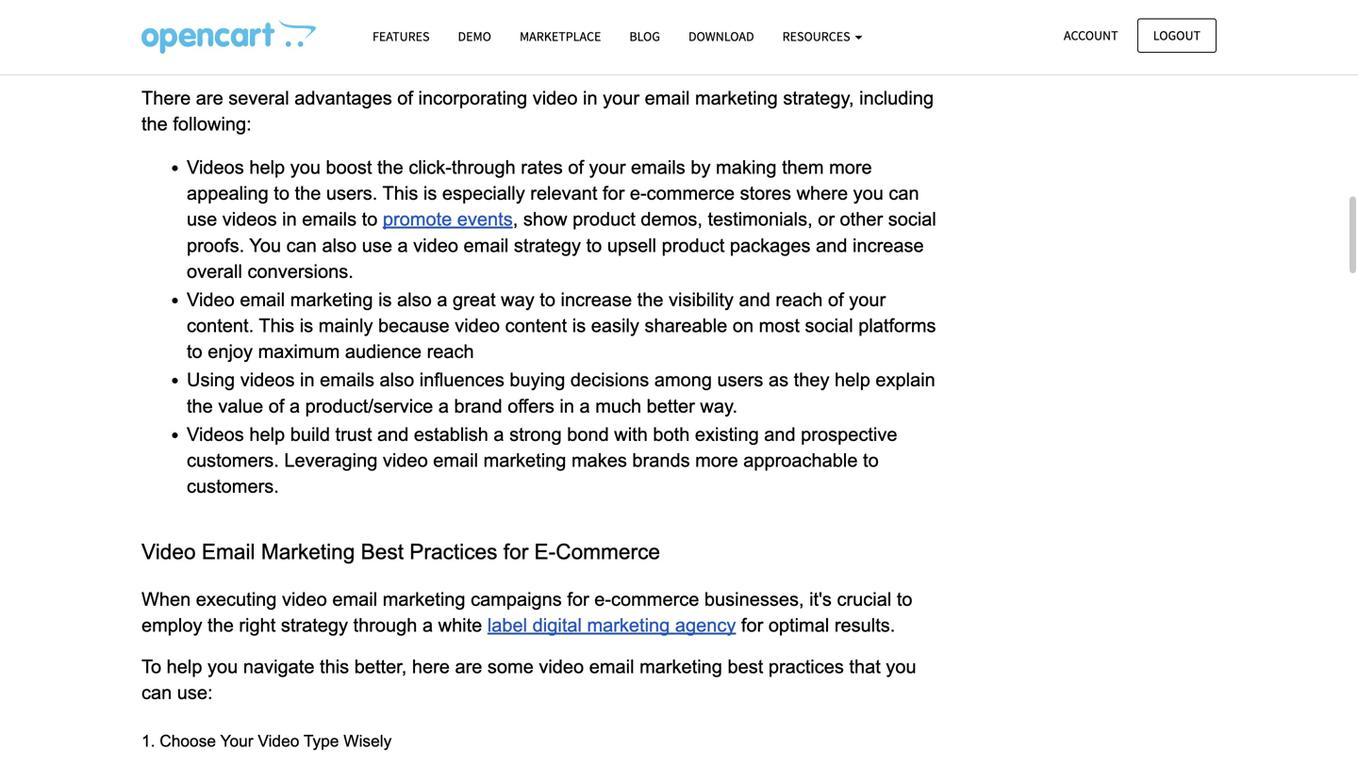 Task type: describe. For each thing, give the bounding box(es) containing it.
is inside videos help you boost the click-through rates of your emails by making them more appealing to the users. this is especially relevant for e-commerce stores where you can use videos in emails to
[[423, 183, 437, 204]]

2 vertical spatial video
[[258, 733, 299, 751]]

audience
[[345, 342, 422, 362]]

explain
[[876, 370, 936, 391]]

social inside video email marketing is also a great way to increase the visibility and reach of your content. this is mainly because video content is easily shareable on most social platforms to enjoy maximum audience reach using videos in emails also influences buying decisions among users as they help explain the value of a product/service a brand offers in a much better way. videos help build trust and establish a strong bond with both existing and prospective customers. leveraging video email marketing makes brands more approachable to customers.
[[805, 316, 853, 336]]

are inside "there are several advantages of incorporating video in your email marketing strategy, including the following:"
[[196, 88, 223, 108]]

the inside the when executing video email marketing campaigns for e-commerce businesses, it's crucial to employ the right strategy through a white
[[208, 616, 234, 636]]

download link
[[674, 20, 768, 53]]

commerce inside the when executing video email marketing campaigns for e-commerce businesses, it's crucial to employ the right strategy through a white
[[611, 590, 699, 610]]

white
[[438, 616, 482, 636]]

stores
[[740, 183, 791, 204]]

makes
[[572, 450, 627, 471]]

help right they on the right
[[835, 370, 871, 391]]

demo link
[[444, 20, 506, 53]]

brands
[[632, 450, 690, 471]]

to
[[141, 657, 161, 678]]

promote events
[[383, 209, 513, 230]]

of right value
[[269, 396, 284, 417]]

proofs.
[[187, 235, 244, 256]]

prospective
[[801, 424, 898, 445]]

increase inside video email marketing is also a great way to increase the visibility and reach of your content. this is mainly because video content is easily shareable on most social platforms to enjoy maximum audience reach using videos in emails also influences buying decisions among users as they help explain the value of a product/service a brand offers in a much better way. videos help build trust and establish a strong bond with both existing and prospective customers. leveraging video email marketing makes brands more approachable to customers.
[[561, 290, 632, 310]]

label
[[488, 616, 527, 636]]

platforms
[[859, 316, 936, 336]]

emails inside video email marketing is also a great way to increase the visibility and reach of your content. this is mainly because video content is easily shareable on most social platforms to enjoy maximum audience reach using videos in emails also influences buying decisions among users as they help explain the value of a product/service a brand offers in a much better way. videos help build trust and establish a strong bond with both existing and prospective customers. leveraging video email marketing makes brands more approachable to customers.
[[320, 370, 374, 391]]

e- inside videos help you boost the click-through rates of your emails by making them more appealing to the users. this is especially relevant for e-commerce stores where you can use videos in emails to
[[630, 183, 647, 204]]

2 vertical spatial also
[[380, 370, 414, 391]]

navigate
[[243, 657, 315, 678]]

of inside videos help you boost the click-through rates of your emails by making them more appealing to the users. this is especially relevant for e-commerce stores where you can use videos in emails to
[[568, 157, 584, 178]]

email down conversions.
[[240, 290, 285, 310]]

videos inside videos help you boost the click-through rates of your emails by making them more appealing to the users. this is especially relevant for e-commerce stores where you can use videos in emails to
[[222, 209, 277, 230]]

e-
[[534, 541, 556, 565]]

most
[[759, 316, 800, 336]]

a left great
[[437, 290, 448, 310]]

label digital marketing agency for optimal results.
[[488, 616, 895, 636]]

and down the "product/service"
[[377, 424, 409, 445]]

existing
[[695, 424, 759, 445]]

,
[[513, 209, 518, 230]]

marketing up mainly
[[290, 290, 373, 310]]

demo
[[458, 28, 491, 45]]

crucial
[[837, 590, 892, 610]]

value
[[218, 396, 263, 417]]

0 vertical spatial reach
[[776, 290, 823, 310]]

strategy,
[[783, 88, 854, 108]]

account link
[[1048, 18, 1134, 53]]

also inside , show product demos, testimonials, or other social proofs. you can also use a video email strategy to upsell product packages and increase overall conversions.
[[322, 235, 357, 256]]

this inside video email marketing is also a great way to increase the visibility and reach of your content. this is mainly because video content is easily shareable on most social platforms to enjoy maximum audience reach using videos in emails also influences buying decisions among users as they help explain the value of a product/service a brand offers in a much better way. videos help build trust and establish a strong bond with both existing and prospective customers. leveraging video email marketing makes brands more approachable to customers.
[[259, 316, 294, 336]]

practices
[[410, 541, 498, 565]]

increase inside , show product demos, testimonials, or other social proofs. you can also use a video email strategy to upsell product packages and increase overall conversions.
[[853, 235, 924, 256]]

your inside "there are several advantages of incorporating video in your email marketing strategy, including the following:"
[[603, 88, 640, 108]]

a up bond
[[580, 396, 590, 417]]

here
[[412, 657, 450, 678]]

following:
[[173, 114, 252, 134]]

video email marketing best practices for e-commerce
[[141, 541, 660, 565]]

help inside videos help you boost the click-through rates of your emails by making them more appealing to the users. this is especially relevant for e-commerce stores where you can use videos in emails to
[[249, 157, 285, 178]]

blog link
[[615, 20, 674, 53]]

it's
[[809, 590, 832, 610]]

2 customers. from the top
[[187, 476, 279, 497]]

users.
[[326, 183, 378, 204]]

1 vertical spatial also
[[397, 290, 432, 310]]

video for video email marketing best practices for e-commerce
[[141, 541, 196, 565]]

marketplace
[[520, 28, 601, 45]]

to up using
[[187, 342, 203, 362]]

packages
[[730, 235, 811, 256]]

e- inside the when executing video email marketing campaigns for e-commerce businesses, it's crucial to employ the right strategy through a white
[[595, 590, 611, 610]]

that
[[849, 657, 881, 678]]

upsell
[[607, 235, 657, 256]]

to up 'content'
[[540, 290, 556, 310]]

marketing inside "there are several advantages of incorporating video in your email marketing strategy, including the following:"
[[695, 88, 778, 108]]

the down using
[[187, 396, 213, 417]]

as
[[769, 370, 789, 391]]

your inside video email marketing is also a great way to increase the visibility and reach of your content. this is mainly because video content is easily shareable on most social platforms to enjoy maximum audience reach using videos in emails also influences buying decisions among users as they help explain the value of a product/service a brand offers in a much better way. videos help build trust and establish a strong bond with both existing and prospective customers. leveraging video email marketing makes brands more approachable to customers.
[[849, 290, 886, 310]]

there are several advantages of incorporating video in your email marketing strategy, including the following:
[[141, 88, 939, 134]]

marketing
[[261, 541, 355, 565]]

blog
[[630, 28, 660, 45]]

, show product demos, testimonials, or other social proofs. you can also use a video email strategy to upsell product packages and increase overall conversions.
[[187, 209, 942, 282]]

better,
[[354, 657, 407, 678]]

events
[[457, 209, 513, 230]]

for down businesses, at the bottom of the page
[[741, 616, 763, 636]]

1 horizontal spatial product
[[662, 235, 725, 256]]

best
[[728, 657, 763, 678]]

to help you navigate this better, here are some video email marketing best practices that you can use:
[[141, 657, 922, 704]]

marketplace link
[[506, 20, 615, 53]]

videos inside videos help you boost the click-through rates of your emails by making them more appealing to the users. this is especially relevant for e-commerce stores where you can use videos in emails to
[[187, 157, 244, 178]]

you up the other
[[853, 183, 884, 204]]

strategy for product
[[514, 235, 581, 256]]

the left users.
[[295, 183, 321, 204]]

email inside "there are several advantages of incorporating video in your email marketing strategy, including the following:"
[[645, 88, 690, 108]]

in up bond
[[560, 396, 574, 417]]

for left 'e-'
[[504, 541, 528, 565]]

commerce
[[556, 541, 660, 565]]

practices
[[769, 657, 844, 678]]

boost
[[326, 157, 372, 178]]

of down or
[[828, 290, 844, 310]]

right
[[239, 616, 276, 636]]

brand
[[454, 396, 502, 417]]

your inside videos help you boost the click-through rates of your emails by making them more appealing to the users. this is especially relevant for e-commerce stores where you can use videos in emails to
[[589, 157, 626, 178]]

email inside the when executing video email marketing campaigns for e-commerce businesses, it's crucial to employ the right strategy through a white
[[332, 590, 377, 610]]

decisions
[[571, 370, 649, 391]]

promote events link
[[383, 209, 513, 230]]

them
[[782, 157, 824, 178]]

build
[[290, 424, 330, 445]]

a up "build"
[[290, 396, 300, 417]]

great
[[453, 290, 496, 310]]

resources link
[[768, 20, 877, 53]]

when executing video email marketing campaigns for e-commerce businesses, it's crucial to employ the right strategy through a white
[[141, 590, 918, 636]]

videos inside video email marketing is also a great way to increase the visibility and reach of your content. this is mainly because video content is easily shareable on most social platforms to enjoy maximum audience reach using videos in emails also influences buying decisions among users as they help explain the value of a product/service a brand offers in a much better way. videos help build trust and establish a strong bond with both existing and prospective customers. leveraging video email marketing makes brands more approachable to customers.
[[240, 370, 295, 391]]

features
[[373, 28, 430, 45]]

way.
[[700, 396, 738, 417]]

email down establish
[[433, 450, 478, 471]]

a inside , show product demos, testimonials, or other social proofs. you can also use a video email strategy to upsell product packages and increase overall conversions.
[[398, 235, 408, 256]]

to inside the when executing video email marketing campaigns for e-commerce businesses, it's crucial to employ the right strategy through a white
[[897, 590, 913, 610]]

mainly
[[319, 316, 373, 336]]

bond
[[567, 424, 609, 445]]

video inside , show product demos, testimonials, or other social proofs. you can also use a video email strategy to upsell product packages and increase overall conversions.
[[413, 235, 458, 256]]

maximum
[[258, 342, 340, 362]]

choose
[[160, 733, 216, 751]]

content
[[505, 316, 567, 336]]

of inside "there are several advantages of incorporating video in your email marketing strategy, including the following:"
[[397, 88, 413, 108]]

advantages
[[295, 88, 392, 108]]

approachable
[[744, 450, 858, 471]]

type
[[304, 733, 339, 751]]

to down users.
[[362, 209, 378, 230]]

relevant
[[530, 183, 598, 204]]

rates
[[521, 157, 563, 178]]



Task type: locate. For each thing, give the bounding box(es) containing it.
and up on at the right top of the page
[[739, 290, 771, 310]]

offers
[[508, 396, 555, 417]]

0 horizontal spatial product
[[573, 209, 636, 230]]

video right your
[[258, 733, 299, 751]]

0 vertical spatial e-
[[630, 183, 647, 204]]

marketing down strong
[[484, 450, 566, 471]]

use down promote
[[362, 235, 392, 256]]

emails up the "product/service"
[[320, 370, 374, 391]]

video up content.
[[187, 290, 235, 310]]

to inside , show product demos, testimonials, or other social proofs. you can also use a video email strategy to upsell product packages and increase overall conversions.
[[586, 235, 602, 256]]

this up promote
[[383, 183, 418, 204]]

email down events
[[464, 235, 509, 256]]

the down executing on the bottom left of the page
[[208, 616, 234, 636]]

1 vertical spatial your
[[589, 157, 626, 178]]

help
[[249, 157, 285, 178], [835, 370, 871, 391], [249, 424, 285, 445], [167, 657, 202, 678]]

videos up you
[[222, 209, 277, 230]]

a up establish
[[438, 396, 449, 417]]

1 vertical spatial videos
[[240, 370, 295, 391]]

commerce up label digital marketing agency for optimal results.
[[611, 590, 699, 610]]

leveraging
[[284, 450, 378, 471]]

video up when
[[141, 541, 196, 565]]

1 vertical spatial video
[[141, 541, 196, 565]]

are up following:
[[196, 88, 223, 108]]

to down prospective
[[863, 450, 879, 471]]

trust
[[335, 424, 372, 445]]

0 vertical spatial video
[[187, 290, 235, 310]]

the left click-
[[377, 157, 404, 178]]

using
[[187, 370, 235, 391]]

influences
[[420, 370, 505, 391]]

email inside 'to help you navigate this better, here are some video email marketing best practices that you can use:'
[[589, 657, 634, 678]]

wisely
[[344, 733, 392, 751]]

the up easily
[[637, 290, 664, 310]]

a down promote
[[398, 235, 408, 256]]

0 vertical spatial strategy
[[514, 235, 581, 256]]

0 horizontal spatial e-
[[595, 590, 611, 610]]

the down "there" in the left top of the page
[[141, 114, 168, 134]]

through
[[452, 157, 516, 178], [353, 616, 417, 636]]

you left boost at the left of the page
[[290, 157, 321, 178]]

1 videos from the top
[[187, 157, 244, 178]]

your up relevant
[[589, 157, 626, 178]]

establish
[[414, 424, 488, 445]]

can down to
[[141, 683, 172, 704]]

increase up easily
[[561, 290, 632, 310]]

video down digital
[[539, 657, 584, 678]]

0 horizontal spatial use
[[187, 209, 217, 230]]

video down marketplace link
[[533, 88, 578, 108]]

1 vertical spatial videos
[[187, 424, 244, 445]]

other
[[840, 209, 883, 230]]

product down demos, at the top
[[662, 235, 725, 256]]

shareable
[[645, 316, 728, 336]]

easily
[[591, 316, 639, 336]]

0 vertical spatial emails
[[631, 157, 686, 178]]

1 vertical spatial commerce
[[611, 590, 699, 610]]

video
[[187, 290, 235, 310], [141, 541, 196, 565], [258, 733, 299, 751]]

digital
[[533, 616, 582, 636]]

also
[[322, 235, 357, 256], [397, 290, 432, 310], [380, 370, 414, 391]]

in up conversions.
[[282, 209, 297, 230]]

for inside the when executing video email marketing campaigns for e-commerce businesses, it's crucial to employ the right strategy through a white
[[567, 590, 589, 610]]

increase
[[853, 235, 924, 256], [561, 290, 632, 310]]

you right that
[[886, 657, 916, 678]]

0 vertical spatial can
[[889, 183, 919, 204]]

use inside , show product demos, testimonials, or other social proofs. you can also use a video email strategy to upsell product packages and increase overall conversions.
[[362, 235, 392, 256]]

making
[[716, 157, 777, 178]]

can right where
[[889, 183, 919, 204]]

1 vertical spatial more
[[695, 450, 738, 471]]

enjoy
[[208, 342, 253, 362]]

0 horizontal spatial this
[[259, 316, 294, 336]]

1 horizontal spatial strategy
[[514, 235, 581, 256]]

of down 'features' link
[[397, 88, 413, 108]]

0 horizontal spatial are
[[196, 88, 223, 108]]

1 vertical spatial emails
[[302, 209, 357, 230]]

email
[[202, 541, 255, 565]]

to right crucial
[[897, 590, 913, 610]]

video
[[533, 88, 578, 108], [413, 235, 458, 256], [455, 316, 500, 336], [383, 450, 428, 471], [282, 590, 327, 610], [539, 657, 584, 678]]

a left white
[[423, 616, 433, 636]]

1 vertical spatial are
[[455, 657, 482, 678]]

through up better,
[[353, 616, 417, 636]]

1 vertical spatial reach
[[427, 342, 474, 362]]

video email marketing is also a great way to increase the visibility and reach of your content. this is mainly because video content is easily shareable on most social platforms to enjoy maximum audience reach using videos in emails also influences buying decisions among users as they help explain the value of a product/service a brand offers in a much better way. videos help build trust and establish a strong bond with both existing and prospective customers. leveraging video email marketing makes brands more approachable to customers.
[[187, 290, 941, 497]]

to right appealing
[[274, 183, 290, 204]]

strong
[[509, 424, 562, 445]]

1 customers. from the top
[[187, 450, 279, 471]]

1 horizontal spatial can
[[286, 235, 317, 256]]

help up use:
[[167, 657, 202, 678]]

email down blog link in the top of the page
[[645, 88, 690, 108]]

show
[[523, 209, 567, 230]]

0 vertical spatial customers.
[[187, 450, 279, 471]]

video inside the when executing video email marketing campaigns for e-commerce businesses, it's crucial to employ the right strategy through a white
[[282, 590, 327, 610]]

1 vertical spatial e-
[[595, 590, 611, 610]]

email
[[645, 88, 690, 108], [464, 235, 509, 256], [240, 290, 285, 310], [433, 450, 478, 471], [332, 590, 377, 610], [589, 657, 634, 678]]

1 vertical spatial product
[[662, 235, 725, 256]]

better
[[647, 396, 695, 417]]

use:
[[177, 683, 213, 704]]

of up relevant
[[568, 157, 584, 178]]

marketing down download link
[[695, 88, 778, 108]]

1 vertical spatial this
[[259, 316, 294, 336]]

1 vertical spatial can
[[286, 235, 317, 256]]

overall
[[187, 261, 242, 282]]

marketing
[[695, 88, 778, 108], [290, 290, 373, 310], [484, 450, 566, 471], [383, 590, 466, 610], [587, 616, 670, 636], [640, 657, 722, 678]]

email down label digital marketing agency link
[[589, 657, 634, 678]]

is up 'because' at the left of page
[[378, 290, 392, 310]]

campaigns
[[471, 590, 562, 610]]

and down or
[[816, 235, 848, 256]]

0 horizontal spatial reach
[[427, 342, 474, 362]]

video down great
[[455, 316, 500, 336]]

features link
[[358, 20, 444, 53]]

users
[[717, 370, 764, 391]]

1 horizontal spatial use
[[362, 235, 392, 256]]

increase down the other
[[853, 235, 924, 256]]

2 videos from the top
[[187, 424, 244, 445]]

and up approachable
[[764, 424, 796, 445]]

by
[[691, 157, 711, 178]]

logout link
[[1137, 18, 1217, 53]]

0 vertical spatial videos
[[222, 209, 277, 230]]

reach up the most
[[776, 290, 823, 310]]

emails left by
[[631, 157, 686, 178]]

can inside , show product demos, testimonials, or other social proofs. you can also use a video email strategy to upsell product packages and increase overall conversions.
[[286, 235, 317, 256]]

2 vertical spatial your
[[849, 290, 886, 310]]

can inside 'to help you navigate this better, here are some video email marketing best practices that you can use:'
[[141, 683, 172, 704]]

1 vertical spatial increase
[[561, 290, 632, 310]]

you up use:
[[208, 657, 238, 678]]

there
[[141, 88, 191, 108]]

marketing up white
[[383, 590, 466, 610]]

commerce inside videos help you boost the click-through rates of your emails by making them more appealing to the users. this is especially relevant for e-commerce stores where you can use videos in emails to
[[647, 183, 735, 204]]

resources
[[783, 28, 853, 45]]

because
[[378, 316, 450, 336]]

1.
[[141, 733, 155, 751]]

strategy up "this"
[[281, 616, 348, 636]]

through inside the when executing video email marketing campaigns for e-commerce businesses, it's crucial to employ the right strategy through a white
[[353, 616, 417, 636]]

0 horizontal spatial through
[[353, 616, 417, 636]]

e- up label digital marketing agency link
[[595, 590, 611, 610]]

where
[[797, 183, 848, 204]]

on
[[733, 316, 754, 336]]

also up 'because' at the left of page
[[397, 290, 432, 310]]

1 horizontal spatial through
[[452, 157, 516, 178]]

0 vertical spatial increase
[[853, 235, 924, 256]]

through up especially
[[452, 157, 516, 178]]

also down audience on the left top of the page
[[380, 370, 414, 391]]

0 vertical spatial product
[[573, 209, 636, 230]]

0 horizontal spatial social
[[805, 316, 853, 336]]

help inside 'to help you navigate this better, here are some video email marketing best practices that you can use:'
[[167, 657, 202, 678]]

more inside videos help you boost the click-through rates of your emails by making them more appealing to the users. this is especially relevant for e-commerce stores where you can use videos in emails to
[[829, 157, 872, 178]]

a down 'brand' on the bottom of page
[[494, 424, 504, 445]]

for right relevant
[[603, 183, 625, 204]]

are
[[196, 88, 223, 108], [455, 657, 482, 678]]

commerce
[[647, 183, 735, 204], [611, 590, 699, 610]]

in inside "there are several advantages of incorporating video in your email marketing strategy, including the following:"
[[583, 88, 598, 108]]

and inside , show product demos, testimonials, or other social proofs. you can also use a video email strategy to upsell product packages and increase overall conversions.
[[816, 235, 848, 256]]

is down click-
[[423, 183, 437, 204]]

marketing inside 'to help you navigate this better, here are some video email marketing best practices that you can use:'
[[640, 657, 722, 678]]

agency
[[675, 616, 736, 636]]

0 vertical spatial more
[[829, 157, 872, 178]]

in down maximum
[[300, 370, 315, 391]]

1 vertical spatial strategy
[[281, 616, 348, 636]]

through inside videos help you boost the click-through rates of your emails by making them more appealing to the users. this is especially relevant for e-commerce stores where you can use videos in emails to
[[452, 157, 516, 178]]

help down value
[[249, 424, 285, 445]]

content.
[[187, 316, 254, 336]]

1 vertical spatial social
[[805, 316, 853, 336]]

commerce down by
[[647, 183, 735, 204]]

results.
[[835, 616, 895, 636]]

video down the promote events link
[[413, 235, 458, 256]]

1 horizontal spatial this
[[383, 183, 418, 204]]

marketing inside the when executing video email marketing campaigns for e-commerce businesses, it's crucial to employ the right strategy through a white
[[383, 590, 466, 610]]

demos,
[[641, 209, 703, 230]]

0 vertical spatial your
[[603, 88, 640, 108]]

they
[[794, 370, 830, 391]]

also up conversions.
[[322, 235, 357, 256]]

video inside video email marketing is also a great way to increase the visibility and reach of your content. this is mainly because video content is easily shareable on most social platforms to enjoy maximum audience reach using videos in emails also influences buying decisions among users as they help explain the value of a product/service a brand offers in a much better way. videos help build trust and establish a strong bond with both existing and prospective customers. leveraging video email marketing makes brands more approachable to customers.
[[187, 290, 235, 310]]

optimal
[[769, 616, 829, 636]]

in down marketplace link
[[583, 88, 598, 108]]

2 horizontal spatial can
[[889, 183, 919, 204]]

the inside "there are several advantages of incorporating video in your email marketing strategy, including the following:"
[[141, 114, 168, 134]]

0 horizontal spatial more
[[695, 450, 738, 471]]

download
[[689, 28, 754, 45]]

are inside 'to help you navigate this better, here are some video email marketing best practices that you can use:'
[[455, 657, 482, 678]]

social right the most
[[805, 316, 853, 336]]

more
[[829, 157, 872, 178], [695, 450, 738, 471]]

strategy inside the when executing video email marketing campaigns for e-commerce businesses, it's crucial to employ the right strategy through a white
[[281, 616, 348, 636]]

1 horizontal spatial social
[[888, 209, 937, 230]]

0 horizontal spatial increase
[[561, 290, 632, 310]]

0 vertical spatial commerce
[[647, 183, 735, 204]]

reach up influences
[[427, 342, 474, 362]]

1. choose your video type wisely
[[141, 733, 392, 751]]

for up digital
[[567, 590, 589, 610]]

customers. down value
[[187, 450, 279, 471]]

0 vertical spatial videos
[[187, 157, 244, 178]]

video for video email marketing is also a great way to increase the visibility and reach of your content. this is mainly because video content is easily shareable on most social platforms to enjoy maximum audience reach using videos in emails also influences buying decisions among users as they help explain the value of a product/service a brand offers in a much better way. videos help build trust and establish a strong bond with both existing and prospective customers. leveraging video email marketing makes brands more approachable to customers.
[[187, 290, 235, 310]]

0 vertical spatial social
[[888, 209, 937, 230]]

0 vertical spatial through
[[452, 157, 516, 178]]

strategy inside , show product demos, testimonials, or other social proofs. you can also use a video email strategy to upsell product packages and increase overall conversions.
[[514, 235, 581, 256]]

videos up appealing
[[187, 157, 244, 178]]

1 vertical spatial use
[[362, 235, 392, 256]]

much
[[595, 396, 642, 417]]

reach
[[776, 290, 823, 310], [427, 342, 474, 362]]

video inside "there are several advantages of incorporating video in your email marketing strategy, including the following:"
[[533, 88, 578, 108]]

0 horizontal spatial can
[[141, 683, 172, 704]]

this inside videos help you boost the click-through rates of your emails by making them more appealing to the users. this is especially relevant for e-commerce stores where you can use videos in emails to
[[383, 183, 418, 204]]

emails down users.
[[302, 209, 357, 230]]

the
[[141, 114, 168, 134], [377, 157, 404, 178], [295, 183, 321, 204], [637, 290, 664, 310], [187, 396, 213, 417], [208, 616, 234, 636]]

videos up value
[[240, 370, 295, 391]]

a
[[398, 235, 408, 256], [437, 290, 448, 310], [290, 396, 300, 417], [438, 396, 449, 417], [580, 396, 590, 417], [494, 424, 504, 445], [423, 616, 433, 636]]

can inside videos help you boost the click-through rates of your emails by making them more appealing to the users. this is especially relevant for e-commerce stores where you can use videos in emails to
[[889, 183, 919, 204]]

top 6 video email marketing best practices to grow your e-commerce business image
[[141, 20, 316, 54]]

video inside 'to help you navigate this better, here are some video email marketing best practices that you can use:'
[[539, 657, 584, 678]]

videos down value
[[187, 424, 244, 445]]

of
[[397, 88, 413, 108], [568, 157, 584, 178], [828, 290, 844, 310], [269, 396, 284, 417]]

this up maximum
[[259, 316, 294, 336]]

your
[[220, 733, 253, 751]]

videos help you boost the click-through rates of your emails by making them more appealing to the users. this is especially relevant for e-commerce stores where you can use videos in emails to
[[187, 157, 925, 230]]

label digital marketing agency link
[[488, 614, 736, 638]]

strategy for video
[[281, 616, 348, 636]]

social right the other
[[888, 209, 937, 230]]

0 vertical spatial use
[[187, 209, 217, 230]]

video down marketing
[[282, 590, 327, 610]]

1 vertical spatial customers.
[[187, 476, 279, 497]]

1 vertical spatial through
[[353, 616, 417, 636]]

1 horizontal spatial are
[[455, 657, 482, 678]]

email inside , show product demos, testimonials, or other social proofs. you can also use a video email strategy to upsell product packages and increase overall conversions.
[[464, 235, 509, 256]]

especially
[[442, 183, 525, 204]]

logout
[[1153, 27, 1201, 44]]

product up upsell
[[573, 209, 636, 230]]

1 horizontal spatial increase
[[853, 235, 924, 256]]

email down best
[[332, 590, 377, 610]]

is left easily
[[572, 316, 586, 336]]

among
[[654, 370, 712, 391]]

in inside videos help you boost the click-through rates of your emails by making them more appealing to the users. this is especially relevant for e-commerce stores where you can use videos in emails to
[[282, 209, 297, 230]]

social inside , show product demos, testimonials, or other social proofs. you can also use a video email strategy to upsell product packages and increase overall conversions.
[[888, 209, 937, 230]]

to left upsell
[[586, 235, 602, 256]]

both
[[653, 424, 690, 445]]

e- up demos, at the top
[[630, 183, 647, 204]]

is up maximum
[[300, 316, 313, 336]]

account
[[1064, 27, 1118, 44]]

0 vertical spatial this
[[383, 183, 418, 204]]

videos
[[222, 209, 277, 230], [240, 370, 295, 391]]

more up where
[[829, 157, 872, 178]]

marketing down label digital marketing agency for optimal results.
[[640, 657, 722, 678]]

product
[[573, 209, 636, 230], [662, 235, 725, 256]]

videos inside video email marketing is also a great way to increase the visibility and reach of your content. this is mainly because video content is easily shareable on most social platforms to enjoy maximum audience reach using videos in emails also influences buying decisions among users as they help explain the value of a product/service a brand offers in a much better way. videos help build trust and establish a strong bond with both existing and prospective customers. leveraging video email marketing makes brands more approachable to customers.
[[187, 424, 244, 445]]

video down establish
[[383, 450, 428, 471]]

incorporating
[[418, 88, 527, 108]]

executing
[[196, 590, 277, 610]]

this
[[383, 183, 418, 204], [259, 316, 294, 336]]

for inside videos help you boost the click-through rates of your emails by making them more appealing to the users. this is especially relevant for e-commerce stores where you can use videos in emails to
[[603, 183, 625, 204]]

1 horizontal spatial reach
[[776, 290, 823, 310]]

for
[[603, 183, 625, 204], [504, 541, 528, 565], [567, 590, 589, 610], [741, 616, 763, 636]]

conversions.
[[248, 261, 354, 282]]

your up platforms
[[849, 290, 886, 310]]

marketing right digital
[[587, 616, 670, 636]]

including
[[859, 88, 934, 108]]

a inside the when executing video email marketing campaigns for e-commerce businesses, it's crucial to employ the right strategy through a white
[[423, 616, 433, 636]]

1 horizontal spatial more
[[829, 157, 872, 178]]

1 horizontal spatial e-
[[630, 183, 647, 204]]

more inside video email marketing is also a great way to increase the visibility and reach of your content. this is mainly because video content is easily shareable on most social platforms to enjoy maximum audience reach using videos in emails also influences buying decisions among users as they help explain the value of a product/service a brand offers in a much better way. videos help build trust and establish a strong bond with both existing and prospective customers. leveraging video email marketing makes brands more approachable to customers.
[[695, 450, 738, 471]]

strategy
[[514, 235, 581, 256], [281, 616, 348, 636]]

0 horizontal spatial strategy
[[281, 616, 348, 636]]

0 vertical spatial also
[[322, 235, 357, 256]]

or
[[818, 209, 835, 230]]

promote
[[383, 209, 452, 230]]

2 vertical spatial can
[[141, 683, 172, 704]]

best
[[361, 541, 404, 565]]

2 vertical spatial emails
[[320, 370, 374, 391]]

are right here
[[455, 657, 482, 678]]

use inside videos help you boost the click-through rates of your emails by making them more appealing to the users. this is especially relevant for e-commerce stores where you can use videos in emails to
[[187, 209, 217, 230]]

0 vertical spatial are
[[196, 88, 223, 108]]



Task type: vqa. For each thing, say whether or not it's contained in the screenshot.
TEXT BOX
no



